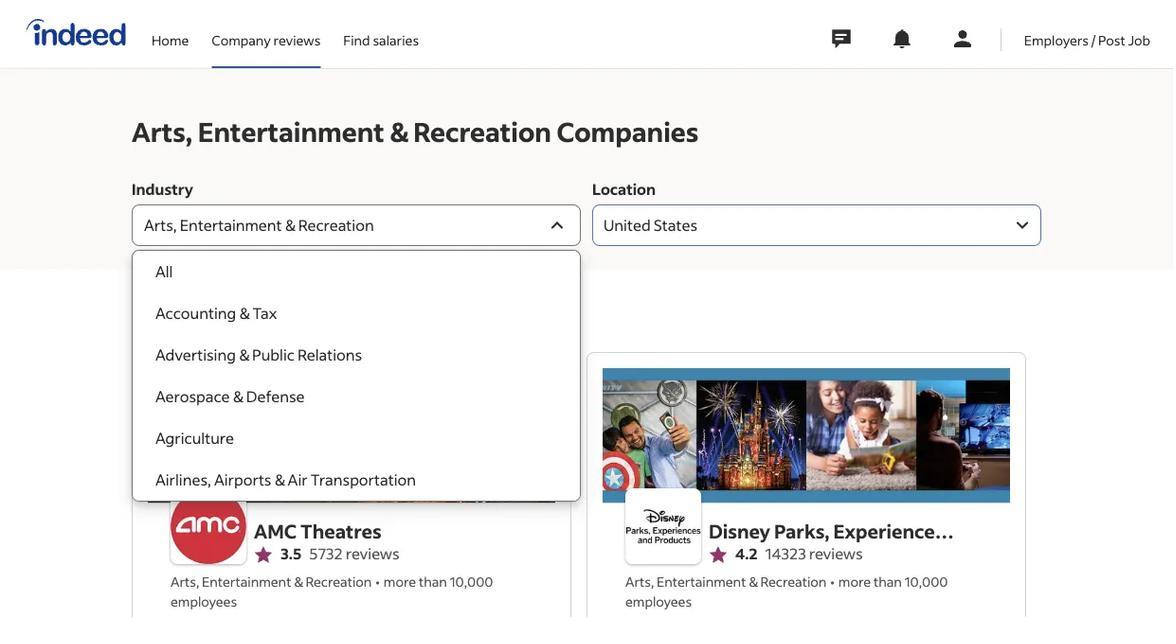 Task type: vqa. For each thing, say whether or not it's contained in the screenshot.
Disney Parks, Experiences And Products 'link'
yes



Task type: describe. For each thing, give the bounding box(es) containing it.
than for amc theatres
[[419, 574, 447, 591]]

transportation
[[311, 471, 416, 490]]

recreation inside dropdown button
[[298, 216, 374, 235]]

5732
[[309, 544, 343, 564]]

• for parks,
[[831, 574, 835, 591]]

advertising
[[155, 345, 236, 365]]

amc theatres image
[[171, 489, 246, 565]]

agriculture
[[155, 429, 234, 448]]

public
[[252, 345, 295, 365]]

find
[[343, 31, 370, 48]]

companies
[[557, 114, 699, 148]]

job
[[1128, 31, 1151, 48]]

arts, down the disney parks, experiences and products image
[[625, 574, 654, 591]]

reviews for amc
[[346, 544, 400, 564]]

employers / post job link
[[1024, 0, 1151, 64]]

disney parks, experiences and products link
[[709, 517, 962, 572]]

arts, entertainment & recreation button
[[132, 205, 581, 246]]

amc theatres
[[254, 519, 382, 544]]

products
[[747, 548, 829, 572]]

theatres
[[301, 519, 382, 544]]

home link
[[152, 0, 189, 64]]

employers / post job
[[1024, 31, 1151, 48]]

account image
[[951, 27, 974, 50]]

disney parks, experiences and products
[[709, 519, 944, 572]]

notifications unread count 0 image
[[891, 27, 913, 50]]

industry list box
[[133, 251, 580, 501]]

home
[[152, 31, 189, 48]]

more for parks,
[[839, 574, 871, 591]]

tax
[[253, 304, 277, 323]]

& inside dropdown button
[[285, 216, 295, 235]]

arts, inside dropdown button
[[144, 216, 177, 235]]

arts, down amc theatres image
[[171, 574, 199, 591]]

than for disney parks, experiences and products
[[874, 574, 902, 591]]

0 horizontal spatial reviews
[[274, 31, 321, 48]]

popularity
[[202, 316, 274, 335]]

sorted by popularity
[[132, 316, 274, 335]]

company reviews
[[212, 31, 321, 48]]

arts, entertainment & recreation for disney parks, experiences and products
[[625, 574, 827, 591]]

airports
[[214, 471, 272, 490]]



Task type: locate. For each thing, give the bounding box(es) containing it.
reviews
[[274, 31, 321, 48], [346, 544, 400, 564], [809, 544, 863, 564]]

reviews right 'company'
[[274, 31, 321, 48]]

10,000 for disney parks, experiences and products
[[905, 574, 948, 591]]

• down 5732 reviews link
[[376, 574, 380, 591]]

aerospace & defense
[[155, 387, 305, 407]]

arts, entertainment & recreation for amc theatres
[[171, 574, 372, 591]]

amc
[[254, 519, 297, 544]]

recreation
[[413, 114, 551, 148], [298, 216, 374, 235], [306, 574, 372, 591], [760, 574, 827, 591]]

messages unread count 0 image
[[829, 20, 854, 58]]

parks,
[[774, 519, 830, 544]]

more than 10,000 employees for theatres
[[171, 574, 493, 611]]

4.2
[[735, 544, 758, 564]]

company
[[212, 31, 271, 48]]

• for theatres
[[376, 574, 380, 591]]

location
[[592, 180, 656, 199]]

disney
[[709, 519, 770, 544]]

more than 10,000 employees
[[171, 574, 493, 611], [625, 574, 948, 611]]

1 horizontal spatial reviews
[[346, 544, 400, 564]]

1 horizontal spatial 10,000
[[905, 574, 948, 591]]

2 than from the left
[[874, 574, 902, 591]]

4.2 14323 reviews
[[735, 544, 863, 564]]

defense
[[246, 387, 305, 407]]

0 horizontal spatial more
[[384, 574, 416, 591]]

•
[[376, 574, 380, 591], [831, 574, 835, 591]]

accounting & tax
[[155, 304, 277, 323]]

3.5 5732 reviews
[[281, 544, 400, 564]]

/
[[1092, 31, 1096, 48]]

more than 10,000 employees down products
[[625, 574, 948, 611]]

toggle menu image
[[1011, 214, 1034, 237]]

2 horizontal spatial reviews
[[809, 544, 863, 564]]

2 • from the left
[[831, 574, 835, 591]]

all
[[155, 262, 173, 281]]

experiences
[[834, 519, 944, 544]]

employees down the disney parks, experiences and products image
[[625, 594, 692, 611]]

1 more from the left
[[384, 574, 416, 591]]

arts, entertainment & recreation up tax
[[144, 216, 374, 235]]

more
[[384, 574, 416, 591], [839, 574, 871, 591]]

more down 5732 reviews link
[[384, 574, 416, 591]]

accounting
[[155, 304, 236, 323]]

arts, entertainment & recreation down 3.5
[[171, 574, 372, 591]]

1 horizontal spatial more
[[839, 574, 871, 591]]

post
[[1099, 31, 1126, 48]]

employees for amc theatres
[[171, 594, 237, 611]]

entertainment inside dropdown button
[[180, 216, 282, 235]]

1 • from the left
[[376, 574, 380, 591]]

industry
[[132, 180, 193, 199]]

more for theatres
[[384, 574, 416, 591]]

arts, up industry
[[132, 114, 192, 148]]

1 horizontal spatial employees
[[625, 594, 692, 611]]

1 than from the left
[[419, 574, 447, 591]]

10,000 for amc theatres
[[450, 574, 493, 591]]

14323
[[766, 544, 806, 564]]

amc theatres link
[[254, 517, 400, 546]]

0 horizontal spatial more than 10,000 employees
[[171, 574, 493, 611]]

&
[[390, 114, 408, 148], [285, 216, 295, 235], [239, 304, 249, 323], [239, 345, 249, 365], [233, 387, 243, 407], [275, 471, 285, 490], [294, 574, 303, 591], [749, 574, 758, 591]]

2 employees from the left
[[625, 594, 692, 611]]

airlines, airports & air transportation
[[155, 471, 416, 490]]

employees down amc theatres image
[[171, 594, 237, 611]]

aerospace
[[155, 387, 230, 407]]

find salaries
[[343, 31, 419, 48]]

Location text field
[[592, 205, 1011, 246]]

0 horizontal spatial than
[[419, 574, 447, 591]]

2 10,000 from the left
[[905, 574, 948, 591]]

1 horizontal spatial •
[[831, 574, 835, 591]]

arts,
[[132, 114, 192, 148], [144, 216, 177, 235], [171, 574, 199, 591], [625, 574, 654, 591]]

sorted
[[132, 316, 179, 335]]

arts, entertainment & recreation inside arts, entertainment & recreation dropdown button
[[144, 216, 374, 235]]

find salaries link
[[343, 0, 419, 64]]

employers
[[1024, 31, 1089, 48]]

2 more than 10,000 employees from the left
[[625, 574, 948, 611]]

relations
[[298, 345, 362, 365]]

salaries
[[373, 31, 419, 48]]

entertainment
[[198, 114, 384, 148], [180, 216, 282, 235], [202, 574, 291, 591], [657, 574, 746, 591]]

5732 reviews link
[[309, 544, 400, 565]]

disney parks, experiences and products image
[[625, 489, 701, 565]]

0 horizontal spatial •
[[376, 574, 380, 591]]

air
[[288, 471, 308, 490]]

employees
[[171, 594, 237, 611], [625, 594, 692, 611]]

reviews down theatres
[[346, 544, 400, 564]]

3.5
[[281, 544, 302, 564]]

0 horizontal spatial 10,000
[[450, 574, 493, 591]]

arts, entertainment & recreation companies
[[132, 114, 699, 148]]

by
[[182, 316, 199, 335]]

employees for disney parks, experiences and products
[[625, 594, 692, 611]]

company reviews link
[[212, 0, 321, 64]]

arts, entertainment & recreation
[[144, 216, 374, 235], [171, 574, 372, 591], [625, 574, 827, 591]]

14323 reviews link
[[766, 544, 863, 565]]

more than 10,000 employees down 5732
[[171, 574, 493, 611]]

• down 14323 reviews 'link'
[[831, 574, 835, 591]]

10,000
[[450, 574, 493, 591], [905, 574, 948, 591]]

arts, down industry
[[144, 216, 177, 235]]

1 more than 10,000 employees from the left
[[171, 574, 493, 611]]

airlines,
[[155, 471, 211, 490]]

1 employees from the left
[[171, 594, 237, 611]]

more down disney parks, experiences and products link
[[839, 574, 871, 591]]

more than 10,000 employees for parks,
[[625, 574, 948, 611]]

than
[[419, 574, 447, 591], [874, 574, 902, 591]]

advertising & public relations
[[155, 345, 362, 365]]

arts, entertainment & recreation down and
[[625, 574, 827, 591]]

reviews down parks,
[[809, 544, 863, 564]]

reviews for disney
[[809, 544, 863, 564]]

1 horizontal spatial more than 10,000 employees
[[625, 574, 948, 611]]

2 more from the left
[[839, 574, 871, 591]]

1 horizontal spatial than
[[874, 574, 902, 591]]

and
[[709, 548, 743, 572]]

1 10,000 from the left
[[450, 574, 493, 591]]

0 horizontal spatial employees
[[171, 594, 237, 611]]



